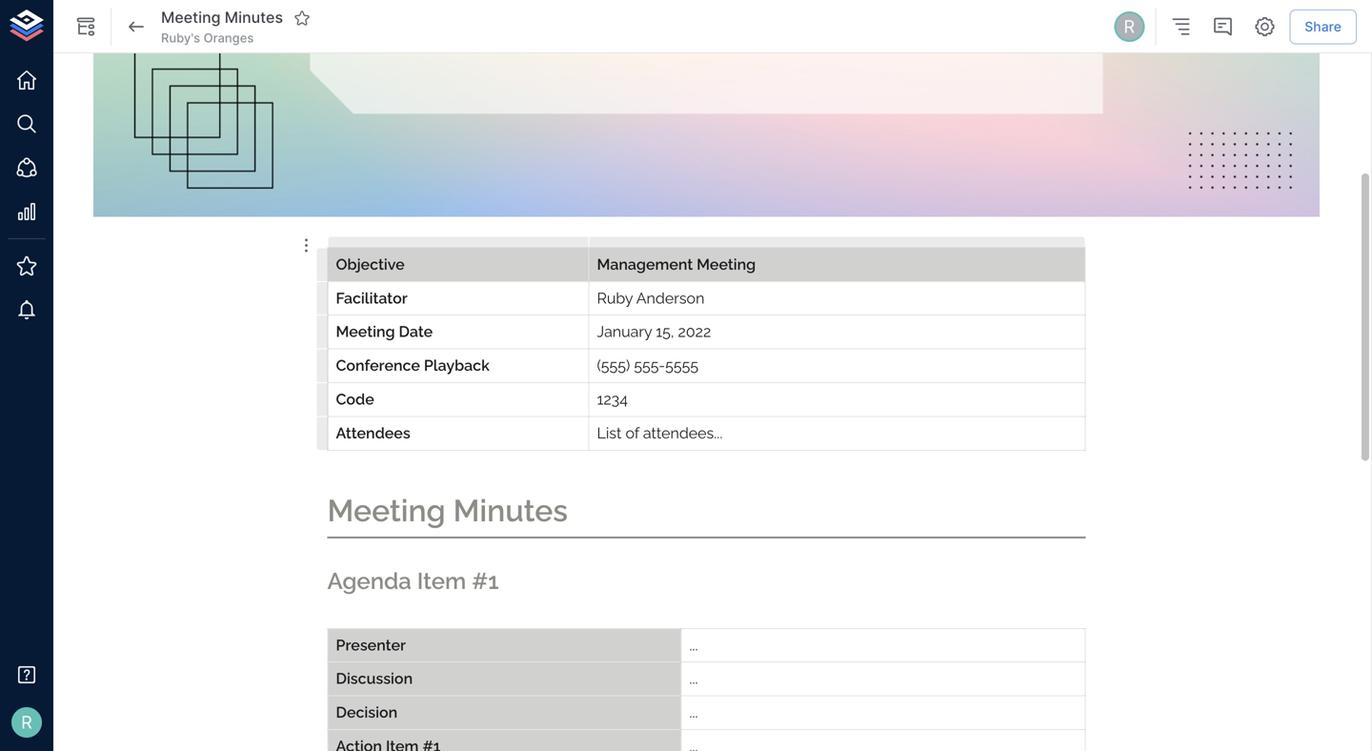 Task type: locate. For each thing, give the bounding box(es) containing it.
2 vertical spatial ...
[[690, 704, 698, 721]]

(555)
[[597, 357, 630, 374]]

minutes up oranges
[[225, 8, 283, 27]]

2 ... from the top
[[690, 670, 698, 687]]

1 horizontal spatial r
[[1124, 16, 1135, 37]]

settings image
[[1254, 15, 1277, 38]]

1 vertical spatial r button
[[6, 702, 48, 744]]

r
[[1124, 16, 1135, 37], [21, 712, 32, 733]]

0 horizontal spatial r button
[[6, 702, 48, 744]]

meeting minutes up item
[[327, 493, 568, 528]]

0 horizontal spatial meeting minutes
[[161, 8, 283, 27]]

r button
[[1112, 9, 1148, 45], [6, 702, 48, 744]]

favorite image
[[294, 9, 311, 27]]

meeting minutes up oranges
[[161, 8, 283, 27]]

1234
[[597, 390, 628, 408]]

0 vertical spatial ...
[[690, 636, 698, 654]]

item
[[417, 568, 466, 595]]

playback
[[424, 357, 490, 374]]

date
[[399, 323, 433, 341]]

table of contents image
[[1170, 15, 1193, 38]]

0 vertical spatial r button
[[1112, 9, 1148, 45]]

oranges
[[204, 30, 254, 45]]

0 vertical spatial meeting minutes
[[161, 8, 283, 27]]

meeting minutes
[[161, 8, 283, 27], [327, 493, 568, 528]]

management meeting
[[597, 255, 756, 273]]

#1
[[472, 568, 499, 595]]

january 15, 2022
[[597, 323, 711, 341]]

meeting
[[161, 8, 221, 27], [697, 255, 756, 273], [336, 323, 395, 341], [327, 493, 446, 528]]

1 ... from the top
[[690, 636, 698, 654]]

presenter
[[336, 636, 406, 654]]

ruby anderson
[[597, 289, 705, 307]]

minutes
[[225, 8, 283, 27], [453, 493, 568, 528]]

january
[[597, 323, 652, 341]]

1 vertical spatial meeting minutes
[[327, 493, 568, 528]]

... for discussion
[[690, 670, 698, 687]]

15,
[[656, 323, 674, 341]]

2022
[[678, 323, 711, 341]]

meeting up anderson
[[697, 255, 756, 273]]

minutes up #1
[[453, 493, 568, 528]]

meeting date
[[336, 323, 433, 341]]

1 horizontal spatial minutes
[[453, 493, 568, 528]]

3 ... from the top
[[690, 704, 698, 721]]

1 vertical spatial ...
[[690, 670, 698, 687]]

show wiki image
[[74, 15, 97, 38]]

of
[[626, 424, 639, 442]]

comments image
[[1212, 15, 1235, 38]]

0 vertical spatial minutes
[[225, 8, 283, 27]]

1 vertical spatial r
[[21, 712, 32, 733]]

meeting up ruby's
[[161, 8, 221, 27]]

facilitator
[[336, 289, 408, 307]]

...
[[690, 636, 698, 654], [690, 670, 698, 687], [690, 704, 698, 721]]

1 horizontal spatial meeting minutes
[[327, 493, 568, 528]]

5555
[[666, 357, 699, 374]]



Task type: describe. For each thing, give the bounding box(es) containing it.
objective
[[336, 255, 405, 273]]

list of attendees...
[[597, 424, 723, 442]]

ruby's oranges
[[161, 30, 254, 45]]

agenda
[[327, 568, 412, 595]]

attendees
[[336, 424, 411, 442]]

code
[[336, 390, 374, 408]]

meeting down "facilitator"
[[336, 323, 395, 341]]

(555) 555-5555
[[597, 357, 699, 374]]

0 vertical spatial r
[[1124, 16, 1135, 37]]

conference playback
[[336, 357, 490, 374]]

... for presenter
[[690, 636, 698, 654]]

ruby's
[[161, 30, 200, 45]]

go back image
[[125, 15, 148, 38]]

meeting up agenda
[[327, 493, 446, 528]]

agenda item #1
[[327, 568, 499, 595]]

0 horizontal spatial r
[[21, 712, 32, 733]]

ruby
[[597, 289, 633, 307]]

management
[[597, 255, 693, 273]]

... for decision
[[690, 704, 698, 721]]

anderson
[[637, 289, 705, 307]]

list
[[597, 424, 622, 442]]

1 horizontal spatial r button
[[1112, 9, 1148, 45]]

attendees...
[[643, 424, 723, 442]]

discussion
[[336, 670, 413, 687]]

share
[[1305, 18, 1342, 35]]

decision
[[336, 704, 398, 721]]

1 vertical spatial minutes
[[453, 493, 568, 528]]

conference
[[336, 357, 420, 374]]

share button
[[1290, 9, 1357, 44]]

0 horizontal spatial minutes
[[225, 8, 283, 27]]

555-
[[634, 357, 666, 374]]

ruby's oranges link
[[161, 29, 254, 47]]



Task type: vqa. For each thing, say whether or not it's contained in the screenshot.
discussion
yes



